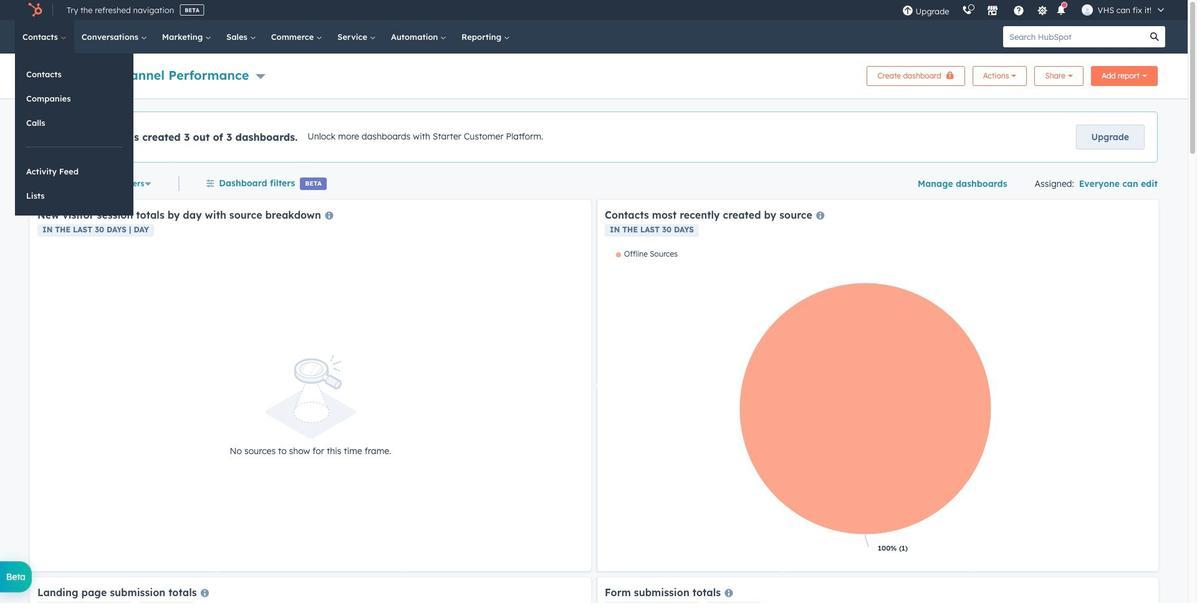 Task type: vqa. For each thing, say whether or not it's contained in the screenshot.
"New visitor session totals by day with source breakdown" 'element'
yes



Task type: describe. For each thing, give the bounding box(es) containing it.
interactive chart image
[[605, 249, 1151, 564]]

contacts most recently created by source element
[[597, 200, 1159, 572]]

new visitor session totals by day with source breakdown element
[[30, 200, 591, 572]]

Search HubSpot search field
[[1003, 26, 1144, 47]]



Task type: locate. For each thing, give the bounding box(es) containing it.
form submission totals element
[[597, 578, 1159, 604]]

menu
[[896, 0, 1173, 20]]

contacts menu
[[15, 54, 133, 216]]

banner
[[30, 62, 1158, 86]]

marketplaces image
[[987, 6, 998, 17]]

toggle series visibility region
[[616, 249, 678, 259]]

landing page submission totals element
[[30, 578, 591, 604]]

jer mill image
[[1082, 4, 1093, 16]]



